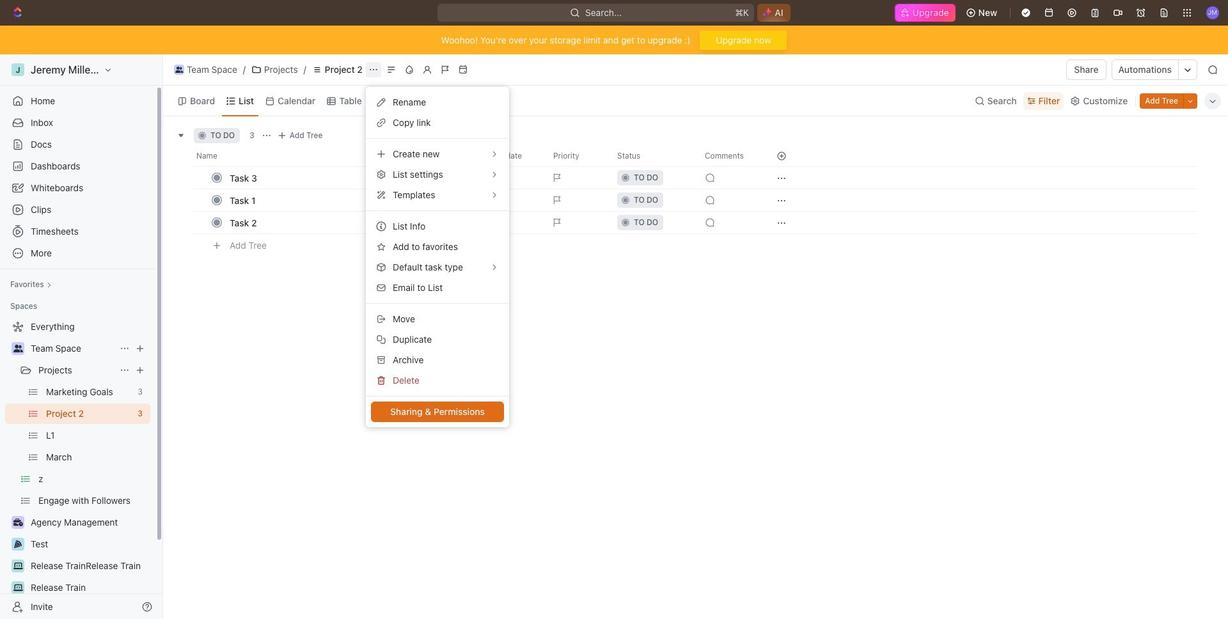 Task type: locate. For each thing, give the bounding box(es) containing it.
tree inside 'sidebar' navigation
[[5, 317, 150, 619]]

tree
[[5, 317, 150, 619]]

user group image
[[13, 345, 23, 353]]



Task type: vqa. For each thing, say whether or not it's contained in the screenshot.
the topmost the user group IMAGE
yes



Task type: describe. For each thing, give the bounding box(es) containing it.
user group image
[[175, 67, 183, 73]]

sidebar navigation
[[0, 54, 163, 619]]



